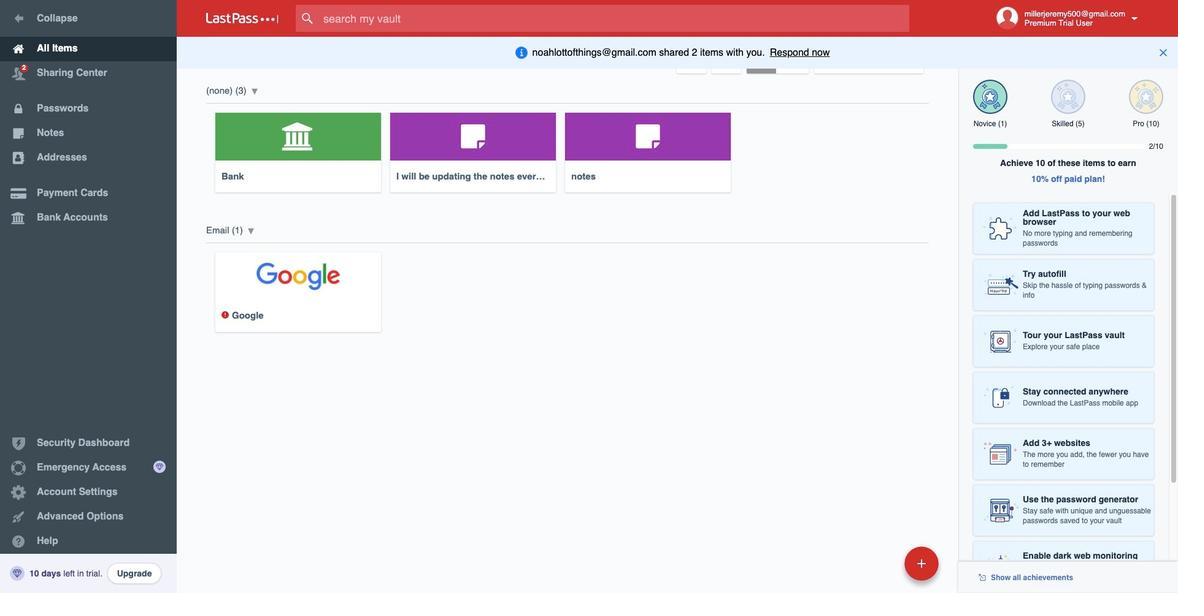Task type: locate. For each thing, give the bounding box(es) containing it.
main navigation navigation
[[0, 0, 177, 594]]

search my vault text field
[[296, 5, 933, 32]]

vault options navigation
[[177, 37, 958, 74]]

new item element
[[820, 547, 943, 582]]

new item navigation
[[820, 544, 946, 594]]



Task type: describe. For each thing, give the bounding box(es) containing it.
Search search field
[[296, 5, 933, 32]]

lastpass image
[[206, 13, 279, 24]]



